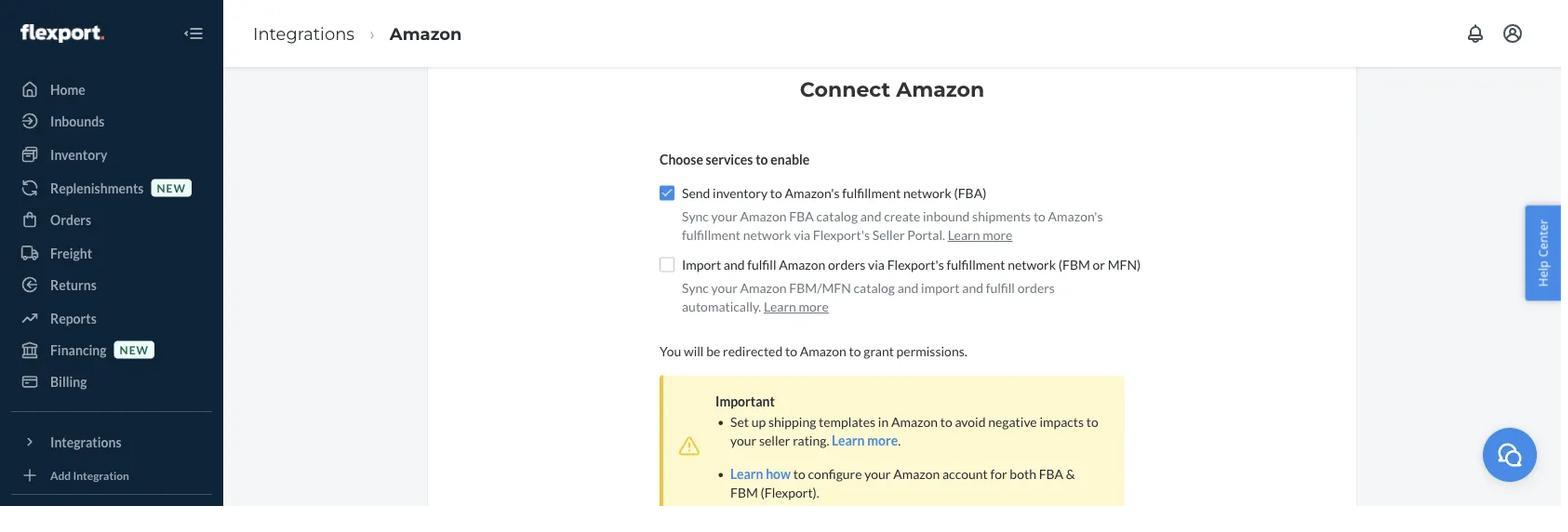 Task type: locate. For each thing, give the bounding box(es) containing it.
new down the reports link at the left bottom of page
[[120, 343, 149, 356]]

learn more button for network
[[948, 226, 1013, 245]]

1 vertical spatial catalog
[[854, 280, 895, 296]]

catalog
[[817, 209, 858, 225], [854, 280, 895, 296]]

1 vertical spatial learn more
[[764, 299, 829, 315]]

0 vertical spatial fulfill
[[747, 257, 777, 273]]

will
[[684, 344, 704, 360]]

2 horizontal spatial fulfillment
[[947, 257, 1006, 273]]

amazon inside sync your amazon fba catalog and create inbound shipments to amazon's fulfillment network via flexport's seller portal.
[[740, 209, 787, 225]]

0 vertical spatial fulfillment
[[842, 186, 901, 201]]

learn
[[948, 227, 980, 243], [764, 299, 796, 315], [832, 433, 865, 449], [730, 467, 763, 482]]

send inventory to amazon's fulfillment network (fba)
[[682, 186, 987, 201]]

amazon inside to configure your amazon account for both fba & fbm (flexport).
[[893, 467, 940, 482]]

1 horizontal spatial orders
[[1018, 280, 1055, 296]]

0 vertical spatial integrations
[[253, 23, 355, 44]]

1 horizontal spatial integrations
[[253, 23, 355, 44]]

new up orders link
[[157, 181, 186, 194]]

redirected
[[723, 344, 783, 360]]

billing link
[[11, 367, 212, 396]]

sync inside the sync your amazon fbm/mfn catalog and import and fulfill orders automatically.
[[682, 280, 709, 296]]

0 horizontal spatial flexport's
[[813, 227, 870, 243]]

0 horizontal spatial learn more button
[[764, 298, 829, 316]]

None checkbox
[[660, 186, 675, 201], [660, 258, 675, 273], [660, 186, 675, 201], [660, 258, 675, 273]]

via
[[794, 227, 811, 243], [868, 257, 885, 273]]

shipping
[[769, 414, 816, 430]]

negative
[[988, 414, 1037, 430]]

to inside sync your amazon fba catalog and create inbound shipments to amazon's fulfillment network via flexport's seller portal.
[[1034, 209, 1046, 225]]

learn more for amazon's
[[948, 227, 1013, 243]]

your inside to configure your amazon account for both fba & fbm (flexport).
[[865, 467, 891, 482]]

learn down inbound
[[948, 227, 980, 243]]

flexport's inside sync your amazon fba catalog and create inbound shipments to amazon's fulfillment network via flexport's seller portal.
[[813, 227, 870, 243]]

portal.
[[908, 227, 945, 243]]

2 horizontal spatial network
[[1008, 257, 1056, 273]]

set
[[730, 414, 749, 430]]

for
[[991, 467, 1007, 482]]

and
[[861, 209, 882, 225], [724, 257, 745, 273], [898, 280, 919, 296], [962, 280, 984, 296]]

mfn)
[[1108, 257, 1141, 273]]

to
[[756, 152, 768, 168], [770, 186, 782, 201], [1034, 209, 1046, 225], [785, 344, 797, 360], [849, 344, 861, 360], [941, 414, 953, 430], [1087, 414, 1099, 430], [794, 467, 806, 482]]

2 horizontal spatial more
[[983, 227, 1013, 243]]

new
[[157, 181, 186, 194], [120, 343, 149, 356]]

0 vertical spatial catalog
[[817, 209, 858, 225]]

important
[[716, 394, 775, 410]]

1 horizontal spatial fulfill
[[986, 280, 1015, 296]]

1 vertical spatial orders
[[1018, 280, 1055, 296]]

learn for learn how link
[[730, 467, 763, 482]]

sync for sync your amazon fba catalog and create inbound shipments to amazon's fulfillment network via flexport's seller portal.
[[682, 209, 709, 225]]

1 vertical spatial fulfillment
[[682, 227, 741, 243]]

via down seller
[[868, 257, 885, 273]]

sync
[[682, 209, 709, 225], [682, 280, 709, 296]]

grant
[[864, 344, 894, 360]]

1 vertical spatial fba
[[1039, 467, 1064, 482]]

learn more button down the shipments
[[948, 226, 1013, 245]]

to up (flexport).
[[794, 467, 806, 482]]

both
[[1010, 467, 1037, 482]]

inbound
[[923, 209, 970, 225]]

permissions.
[[897, 344, 968, 360]]

your down set
[[730, 433, 757, 449]]

0 vertical spatial orders
[[828, 257, 866, 273]]

(flexport).
[[761, 485, 820, 501]]

0 vertical spatial network
[[904, 186, 952, 201]]

reports
[[50, 310, 97, 326]]

1 horizontal spatial fulfillment
[[842, 186, 901, 201]]

1 vertical spatial flexport's
[[887, 257, 944, 273]]

financing
[[50, 342, 107, 358]]

close navigation image
[[182, 22, 205, 45]]

flexport's down portal.
[[887, 257, 944, 273]]

to right inventory
[[770, 186, 782, 201]]

learn up fbm
[[730, 467, 763, 482]]

amazon's down enable
[[785, 186, 840, 201]]

1 vertical spatial amazon's
[[1048, 209, 1103, 225]]

0 horizontal spatial integrations
[[50, 434, 122, 450]]

amazon
[[390, 23, 462, 44], [896, 77, 985, 102], [740, 209, 787, 225], [779, 257, 826, 273], [740, 280, 787, 296], [800, 344, 847, 360], [891, 414, 938, 430], [893, 467, 940, 482]]

your inside set up shipping templates in amazon to avoid negative impacts to your seller rating.
[[730, 433, 757, 449]]

billing
[[50, 374, 87, 389]]

services
[[706, 152, 753, 168]]

help center button
[[1526, 205, 1561, 301]]

connect
[[800, 77, 891, 102]]

1 vertical spatial sync
[[682, 280, 709, 296]]

catalog down the import and fulfill amazon orders via flexport's fulfillment network (fbm or mfn) on the bottom of the page
[[854, 280, 895, 296]]

your
[[712, 209, 738, 225], [712, 280, 738, 296], [730, 433, 757, 449], [865, 467, 891, 482]]

fulfillment
[[842, 186, 901, 201], [682, 227, 741, 243], [947, 257, 1006, 273]]

fba inside sync your amazon fba catalog and create inbound shipments to amazon's fulfillment network via flexport's seller portal.
[[789, 209, 814, 225]]

inbounds link
[[11, 106, 212, 136]]

0 vertical spatial learn more
[[948, 227, 1013, 243]]

1 horizontal spatial learn more
[[948, 227, 1013, 243]]

learn more down the shipments
[[948, 227, 1013, 243]]

sync for sync your amazon fbm/mfn catalog and import and fulfill orders automatically.
[[682, 280, 709, 296]]

1 sync from the top
[[682, 209, 709, 225]]

network
[[904, 186, 952, 201], [743, 227, 792, 243], [1008, 257, 1056, 273]]

fulfill up automatically.
[[747, 257, 777, 273]]

fulfill
[[747, 257, 777, 273], [986, 280, 1015, 296]]

amazon's
[[785, 186, 840, 201], [1048, 209, 1103, 225]]

catalog inside the sync your amazon fbm/mfn catalog and import and fulfill orders automatically.
[[854, 280, 895, 296]]

1 vertical spatial learn more button
[[764, 298, 829, 316]]

catalog for orders
[[854, 280, 895, 296]]

0 horizontal spatial learn more
[[764, 299, 829, 315]]

connect amazon
[[800, 77, 985, 102]]

flexport's down send inventory to amazon's fulfillment network (fba)
[[813, 227, 870, 243]]

learn for learn more button associated with via
[[764, 299, 796, 315]]

new for financing
[[120, 343, 149, 356]]

2 vertical spatial fulfillment
[[947, 257, 1006, 273]]

orders
[[828, 257, 866, 273], [1018, 280, 1055, 296]]

0 vertical spatial learn more button
[[948, 226, 1013, 245]]

ojiud image
[[1496, 441, 1524, 469]]

0 horizontal spatial via
[[794, 227, 811, 243]]

1 vertical spatial more
[[799, 299, 829, 315]]

0 horizontal spatial new
[[120, 343, 149, 356]]

1 vertical spatial network
[[743, 227, 792, 243]]

learn more button down fbm/mfn
[[764, 298, 829, 316]]

your down inventory
[[712, 209, 738, 225]]

(fba)
[[954, 186, 987, 201]]

0 vertical spatial via
[[794, 227, 811, 243]]

0 vertical spatial more
[[983, 227, 1013, 243]]

orders down the shipments
[[1018, 280, 1055, 296]]

to left avoid
[[941, 414, 953, 430]]

0 vertical spatial new
[[157, 181, 186, 194]]

0 horizontal spatial fulfillment
[[682, 227, 741, 243]]

configure
[[808, 467, 862, 482]]

sync inside sync your amazon fba catalog and create inbound shipments to amazon's fulfillment network via flexport's seller portal.
[[682, 209, 709, 225]]

integrations button
[[11, 427, 212, 457]]

choose
[[660, 152, 703, 168]]

learn more button for via
[[764, 298, 829, 316]]

returns link
[[11, 270, 212, 300]]

learn more
[[948, 227, 1013, 243], [764, 299, 829, 315]]

1 horizontal spatial more
[[867, 433, 898, 449]]

network left (fbm
[[1008, 257, 1056, 273]]

fbm
[[730, 485, 758, 501]]

sync your amazon fbm/mfn catalog and import and fulfill orders automatically.
[[682, 280, 1055, 315]]

more down the in
[[867, 433, 898, 449]]

automatically.
[[682, 299, 761, 315]]

or
[[1093, 257, 1105, 273]]

fulfill right import
[[986, 280, 1015, 296]]

0 horizontal spatial more
[[799, 299, 829, 315]]

fba down send inventory to amazon's fulfillment network (fba)
[[789, 209, 814, 225]]

learn down fbm/mfn
[[764, 299, 796, 315]]

to right the shipments
[[1034, 209, 1046, 225]]

sync down send
[[682, 209, 709, 225]]

1 vertical spatial via
[[868, 257, 885, 273]]

more down the shipments
[[983, 227, 1013, 243]]

0 horizontal spatial fba
[[789, 209, 814, 225]]

2 vertical spatial more
[[867, 433, 898, 449]]

inventory
[[713, 186, 768, 201]]

your up automatically.
[[712, 280, 738, 296]]

catalog for fulfillment
[[817, 209, 858, 225]]

0 vertical spatial flexport's
[[813, 227, 870, 243]]

help
[[1535, 261, 1552, 287]]

you
[[660, 344, 681, 360]]

network down inventory
[[743, 227, 792, 243]]

1 vertical spatial new
[[120, 343, 149, 356]]

flexport's
[[813, 227, 870, 243], [887, 257, 944, 273]]

integrations
[[253, 23, 355, 44], [50, 434, 122, 450]]

2 horizontal spatial learn more button
[[948, 226, 1013, 245]]

0 horizontal spatial fulfill
[[747, 257, 777, 273]]

fulfillment inside sync your amazon fba catalog and create inbound shipments to amazon's fulfillment network via flexport's seller portal.
[[682, 227, 741, 243]]

learn more down fbm/mfn
[[764, 299, 829, 315]]

open notifications image
[[1465, 22, 1487, 45]]

1 horizontal spatial amazon's
[[1048, 209, 1103, 225]]

amazon's up (fbm
[[1048, 209, 1103, 225]]

1 horizontal spatial learn more button
[[832, 432, 898, 450]]

fba left &
[[1039, 467, 1064, 482]]

more down fbm/mfn
[[799, 299, 829, 315]]

1 horizontal spatial fba
[[1039, 467, 1064, 482]]

network up inbound
[[904, 186, 952, 201]]

1 vertical spatial integrations
[[50, 434, 122, 450]]

help center
[[1535, 219, 1552, 287]]

&
[[1066, 467, 1075, 482]]

via down send inventory to amazon's fulfillment network (fba)
[[794, 227, 811, 243]]

to left enable
[[756, 152, 768, 168]]

learn more button
[[948, 226, 1013, 245], [764, 298, 829, 316], [832, 432, 898, 450]]

2 vertical spatial network
[[1008, 257, 1056, 273]]

seller
[[873, 227, 905, 243]]

fba
[[789, 209, 814, 225], [1039, 467, 1064, 482]]

orders up fbm/mfn
[[828, 257, 866, 273]]

sync down import
[[682, 280, 709, 296]]

be
[[706, 344, 721, 360]]

0 vertical spatial fba
[[789, 209, 814, 225]]

more
[[983, 227, 1013, 243], [799, 299, 829, 315], [867, 433, 898, 449]]

import and fulfill amazon orders via flexport's fulfillment network (fbm or mfn)
[[682, 257, 1141, 273]]

catalog down send inventory to amazon's fulfillment network (fba)
[[817, 209, 858, 225]]

integrations link
[[253, 23, 355, 44]]

orders inside the sync your amazon fbm/mfn catalog and import and fulfill orders automatically.
[[1018, 280, 1055, 296]]

1 horizontal spatial new
[[157, 181, 186, 194]]

2 sync from the top
[[682, 280, 709, 296]]

0 horizontal spatial amazon's
[[785, 186, 840, 201]]

1 horizontal spatial network
[[904, 186, 952, 201]]

your down learn more .
[[865, 467, 891, 482]]

catalog inside sync your amazon fba catalog and create inbound shipments to amazon's fulfillment network via flexport's seller portal.
[[817, 209, 858, 225]]

0 vertical spatial sync
[[682, 209, 709, 225]]

network inside sync your amazon fba catalog and create inbound shipments to amazon's fulfillment network via flexport's seller portal.
[[743, 227, 792, 243]]

1 vertical spatial fulfill
[[986, 280, 1015, 296]]

0 horizontal spatial network
[[743, 227, 792, 243]]

.
[[898, 433, 901, 449]]

learn more button down the templates
[[832, 432, 898, 450]]

new for replenishments
[[157, 181, 186, 194]]

shipments
[[973, 209, 1031, 225]]



Task type: describe. For each thing, give the bounding box(es) containing it.
orders link
[[11, 205, 212, 235]]

fba inside to configure your amazon account for both fba & fbm (flexport).
[[1039, 467, 1064, 482]]

learn for learn more button corresponding to network
[[948, 227, 980, 243]]

enable
[[771, 152, 810, 168]]

create
[[884, 209, 921, 225]]

inventory link
[[11, 140, 212, 169]]

how
[[766, 467, 791, 482]]

freight link
[[11, 238, 212, 268]]

to configure your amazon account for both fba & fbm (flexport).
[[730, 467, 1075, 501]]

send
[[682, 186, 710, 201]]

import
[[921, 280, 960, 296]]

replenishments
[[50, 180, 144, 196]]

returns
[[50, 277, 97, 293]]

breadcrumbs navigation
[[238, 6, 477, 61]]

flexport logo image
[[20, 24, 104, 43]]

reports link
[[11, 303, 212, 333]]

you will be redirected to amazon to grant permissions.
[[660, 344, 968, 360]]

impacts
[[1040, 414, 1084, 430]]

integrations inside breadcrumbs navigation
[[253, 23, 355, 44]]

add integration link
[[11, 464, 212, 487]]

amazon inside set up shipping templates in amazon to avoid negative impacts to your seller rating.
[[891, 414, 938, 430]]

rating.
[[793, 433, 829, 449]]

integrations inside dropdown button
[[50, 434, 122, 450]]

via inside sync your amazon fba catalog and create inbound shipments to amazon's fulfillment network via flexport's seller portal.
[[794, 227, 811, 243]]

integration
[[73, 468, 129, 482]]

amazon's inside sync your amazon fba catalog and create inbound shipments to amazon's fulfillment network via flexport's seller portal.
[[1048, 209, 1103, 225]]

0 vertical spatial amazon's
[[785, 186, 840, 201]]

learn more .
[[832, 433, 901, 449]]

inbounds
[[50, 113, 105, 129]]

more for automatically.
[[799, 299, 829, 315]]

templates
[[819, 414, 876, 430]]

to right impacts
[[1087, 414, 1099, 430]]

to right "redirected"
[[785, 344, 797, 360]]

(fbm
[[1059, 257, 1090, 273]]

0 horizontal spatial orders
[[828, 257, 866, 273]]

amazon inside breadcrumbs navigation
[[390, 23, 462, 44]]

learn down the templates
[[832, 433, 865, 449]]

fulfill inside the sync your amazon fbm/mfn catalog and import and fulfill orders automatically.
[[986, 280, 1015, 296]]

1 horizontal spatial flexport's
[[887, 257, 944, 273]]

fbm/mfn
[[789, 280, 851, 296]]

sync your amazon fba catalog and create inbound shipments to amazon's fulfillment network via flexport's seller portal.
[[682, 209, 1103, 243]]

orders
[[50, 212, 91, 228]]

add
[[50, 468, 71, 482]]

your inside sync your amazon fba catalog and create inbound shipments to amazon's fulfillment network via flexport's seller portal.
[[712, 209, 738, 225]]

freight
[[50, 245, 92, 261]]

learn more for automatically.
[[764, 299, 829, 315]]

and inside sync your amazon fba catalog and create inbound shipments to amazon's fulfillment network via flexport's seller portal.
[[861, 209, 882, 225]]

open account menu image
[[1502, 22, 1524, 45]]

set up shipping templates in amazon to avoid negative impacts to your seller rating.
[[730, 414, 1099, 449]]

import
[[682, 257, 721, 273]]

avoid
[[955, 414, 986, 430]]

inventory
[[50, 147, 107, 162]]

home
[[50, 81, 85, 97]]

learn how
[[730, 467, 791, 482]]

1 horizontal spatial via
[[868, 257, 885, 273]]

your inside the sync your amazon fbm/mfn catalog and import and fulfill orders automatically.
[[712, 280, 738, 296]]

in
[[878, 414, 889, 430]]

up
[[752, 414, 766, 430]]

choose services to enable
[[660, 152, 810, 168]]

2 vertical spatial learn more button
[[832, 432, 898, 450]]

amazon inside the sync your amazon fbm/mfn catalog and import and fulfill orders automatically.
[[740, 280, 787, 296]]

to left grant
[[849, 344, 861, 360]]

seller
[[759, 433, 790, 449]]

learn how link
[[730, 467, 791, 482]]

more for amazon's
[[983, 227, 1013, 243]]

to inside to configure your amazon account for both fba & fbm (flexport).
[[794, 467, 806, 482]]

amazon link
[[390, 23, 462, 44]]

home link
[[11, 74, 212, 104]]

center
[[1535, 219, 1552, 257]]

account
[[943, 467, 988, 482]]

add integration
[[50, 468, 129, 482]]



Task type: vqa. For each thing, say whether or not it's contained in the screenshot.
middle 'fulfillment'
yes



